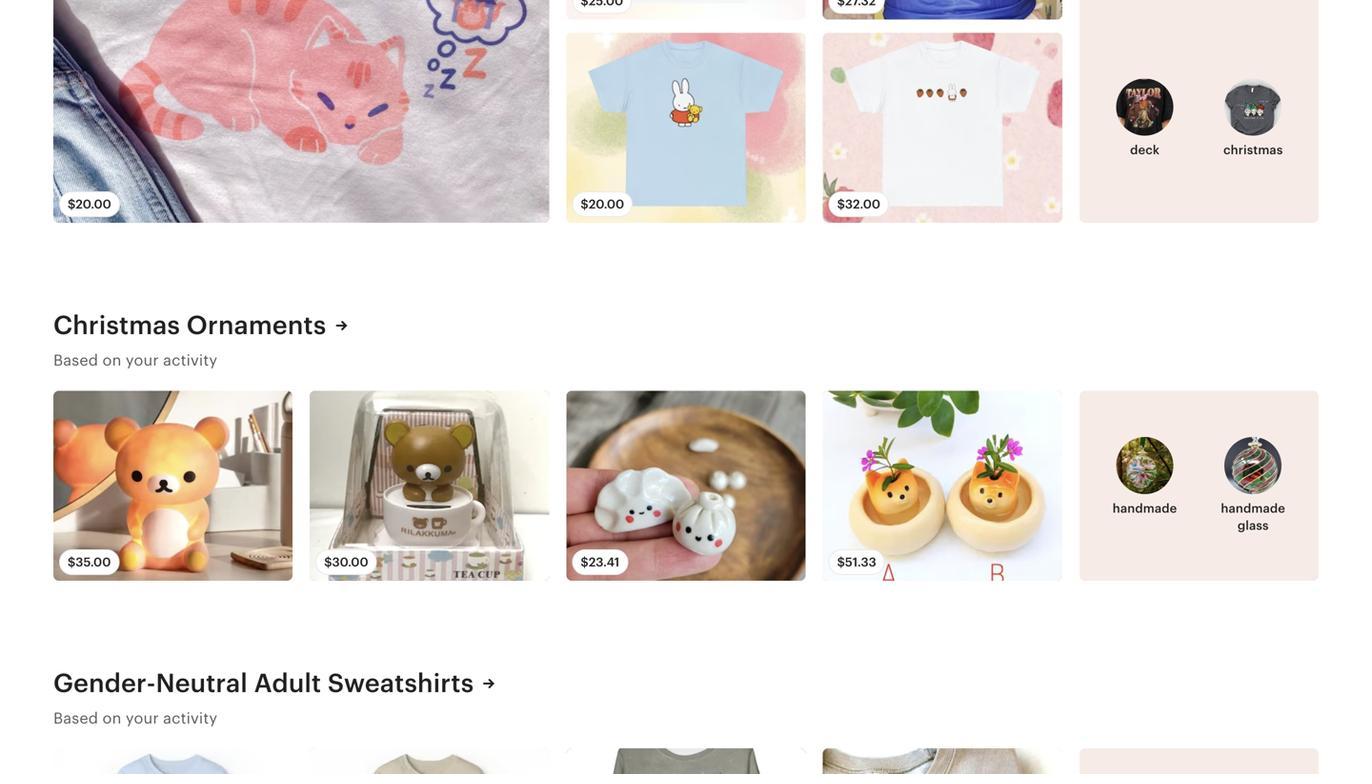 Task type: describe. For each thing, give the bounding box(es) containing it.
handmade for handmade
[[1113, 502, 1177, 516]]

miffy crewneck sweatshirt | cute bunny rabbit face image
[[53, 749, 293, 775]]

deck
[[1130, 143, 1160, 157]]

$ 20.00 for miffy holding bear t shirt image
[[581, 197, 624, 212]]

35.00
[[76, 556, 111, 570]]

rilakkuma ambient light by smoko image
[[53, 391, 293, 581]]

$ for 2 ceramic dumplings pottery bao asian food lovers gift good luck bao image
[[581, 556, 589, 570]]

ornaments
[[187, 311, 326, 340]]

$ 30.00
[[324, 556, 368, 570]]

activity for neutral
[[163, 710, 217, 728]]

$ for miffy strawberry adult t-shirt, unisex heavy cotton tee | miffy t-shirt, miffy gift, miffy cute item, miffy unique birthday gift, gen-z gift image
[[837, 197, 845, 212]]

your for gender-
[[126, 710, 159, 728]]

based for christmas ornaments
[[53, 352, 98, 369]]

handmade glass link
[[1205, 437, 1302, 535]]

23.41
[[589, 556, 620, 570]]

miffy strawberry cute graphic tee image
[[566, 0, 806, 19]]

your for christmas
[[126, 352, 159, 369]]

$ for miffy holding bear t shirt image
[[581, 197, 589, 212]]

cat in taiyaki | embroidered crewneck and shirt image
[[823, 749, 1062, 775]]

activity for ornaments
[[163, 352, 217, 369]]

christmas
[[53, 311, 180, 340]]

sweatshirts
[[328, 669, 474, 698]]

based on your activity for christmas
[[53, 352, 217, 369]]

miffy adult crewneck, miffy unisex heavy blend crewneck sweatshirt, miffy sweatshirt image
[[310, 749, 549, 775]]

20.00 for the arson kitty t-shirt image on the left top of page
[[76, 197, 111, 212]]

$ for the arson kitty t-shirt image on the left top of page
[[68, 197, 76, 212]]

handmade link
[[1097, 437, 1194, 518]]

rainbow buddy shirt image
[[823, 0, 1062, 19]]

arson kitty t-shirt image
[[53, 0, 549, 223]]

based for gender-neutral adult sweatshirts
[[53, 710, 98, 728]]

2 ceramic dumplings pottery bao asian food lovers gift good luck bao image
[[566, 391, 806, 581]]

gender-neutral adult sweatshirts
[[53, 669, 474, 698]]

christmas
[[1224, 143, 1283, 157]]

32.00
[[845, 197, 881, 212]]

gender-
[[53, 669, 156, 698]]



Task type: vqa. For each thing, say whether or not it's contained in the screenshot.
$ for 2 Ceramic Dumplings pottery Bao Asian food lovers gift good luck bao image
yes



Task type: locate. For each thing, give the bounding box(es) containing it.
2 based from the top
[[53, 710, 98, 728]]

$ 20.00
[[68, 197, 111, 212], [581, 197, 624, 212]]

activity down neutral
[[163, 710, 217, 728]]

based on your activity
[[53, 352, 217, 369], [53, 710, 217, 728]]

$ for rilakkuma ambient light by smoko image
[[68, 556, 76, 570]]

adult
[[254, 669, 321, 698]]

1 based on your activity from the top
[[53, 352, 217, 369]]

1 on from the top
[[102, 352, 121, 369]]

handmade
[[1113, 502, 1177, 516], [1221, 502, 1286, 516]]

activity
[[163, 352, 217, 369], [163, 710, 217, 728]]

your down gender-
[[126, 710, 159, 728]]

based on your activity down gender-
[[53, 710, 217, 728]]

your down christmas
[[126, 352, 159, 369]]

based on your activity for gender-
[[53, 710, 217, 728]]

glass
[[1238, 519, 1269, 533]]

1 20.00 from the left
[[76, 197, 111, 212]]

activity down christmas ornaments
[[163, 352, 217, 369]]

1 horizontal spatial $ 20.00
[[581, 197, 624, 212]]

on for christmas
[[102, 352, 121, 369]]

$ 32.00
[[837, 197, 881, 212]]

0 vertical spatial based on your activity
[[53, 352, 217, 369]]

1 vertical spatial your
[[126, 710, 159, 728]]

based
[[53, 352, 98, 369], [53, 710, 98, 728]]

small shibainu flower vase japanese handmade pottery dog lovers gift image
[[823, 391, 1062, 581]]

deck link
[[1097, 79, 1194, 159]]

based down gender-
[[53, 710, 98, 728]]

0 vertical spatial based
[[53, 352, 98, 369]]

1 horizontal spatial handmade
[[1221, 502, 1286, 516]]

30.00
[[332, 556, 368, 570]]

christmas link
[[1205, 79, 1302, 159]]

$
[[68, 197, 76, 212], [581, 197, 589, 212], [837, 197, 845, 212], [68, 556, 76, 570], [324, 556, 332, 570], [581, 556, 589, 570], [837, 556, 845, 570]]

rilakkuma teacup/coffee cup head bobbing car dashboard ornament/home desk decor kawaii san-x image
[[310, 391, 549, 581]]

2 activity from the top
[[163, 710, 217, 728]]

1 vertical spatial activity
[[163, 710, 217, 728]]

1 activity from the top
[[163, 352, 217, 369]]

handmade for handmade glass
[[1221, 502, 1286, 516]]

2 your from the top
[[126, 710, 159, 728]]

20.00 for miffy holding bear t shirt image
[[589, 197, 624, 212]]

$ for small shibainu flower vase japanese handmade pottery dog lovers gift image
[[837, 556, 845, 570]]

miffy holding bear t shirt image
[[566, 33, 806, 223]]

1 handmade from the left
[[1113, 502, 1177, 516]]

0 horizontal spatial $ 20.00
[[68, 197, 111, 212]]

on for gender-
[[102, 710, 121, 728]]

neutral
[[156, 669, 248, 698]]

1 vertical spatial based on your activity
[[53, 710, 217, 728]]

$ for 'rilakkuma teacup/coffee cup head bobbing car dashboard ornament/home desk decor kawaii san-x' image
[[324, 556, 332, 570]]

based on your activity down christmas
[[53, 352, 217, 369]]

1 based from the top
[[53, 352, 98, 369]]

based down christmas
[[53, 352, 98, 369]]

$ 20.00 for the arson kitty t-shirt image on the left top of page
[[68, 197, 111, 212]]

$ 23.41
[[581, 556, 620, 570]]

miffy strawberry adult t-shirt, unisex heavy cotton tee | miffy t-shirt, miffy gift, miffy cute item, miffy unique birthday gift, gen-z gift image
[[823, 33, 1062, 223]]

0 horizontal spatial 20.00
[[76, 197, 111, 212]]

51.33
[[845, 556, 877, 570]]

0 horizontal spatial handmade
[[1113, 502, 1177, 516]]

your
[[126, 352, 159, 369], [126, 710, 159, 728]]

$ 51.33
[[837, 556, 877, 570]]

2 based on your activity from the top
[[53, 710, 217, 728]]

christmas ornaments
[[53, 311, 326, 340]]

cozy#119- cat illustration sweatshirt image
[[566, 749, 806, 775]]

20.00
[[76, 197, 111, 212], [589, 197, 624, 212]]

0 vertical spatial your
[[126, 352, 159, 369]]

on down gender-
[[102, 710, 121, 728]]

2 $ 20.00 from the left
[[581, 197, 624, 212]]

2 handmade from the left
[[1221, 502, 1286, 516]]

1 your from the top
[[126, 352, 159, 369]]

$ 35.00
[[68, 556, 111, 570]]

christmas ornaments link
[[53, 309, 347, 342]]

handmade glass
[[1221, 502, 1286, 533]]

0 vertical spatial activity
[[163, 352, 217, 369]]

1 horizontal spatial 20.00
[[589, 197, 624, 212]]

2 20.00 from the left
[[589, 197, 624, 212]]

1 $ 20.00 from the left
[[68, 197, 111, 212]]

gender-neutral adult sweatshirts link
[[53, 667, 495, 700]]

0 vertical spatial on
[[102, 352, 121, 369]]

1 vertical spatial on
[[102, 710, 121, 728]]

2 on from the top
[[102, 710, 121, 728]]

1 vertical spatial based
[[53, 710, 98, 728]]

on
[[102, 352, 121, 369], [102, 710, 121, 728]]

on down christmas
[[102, 352, 121, 369]]



